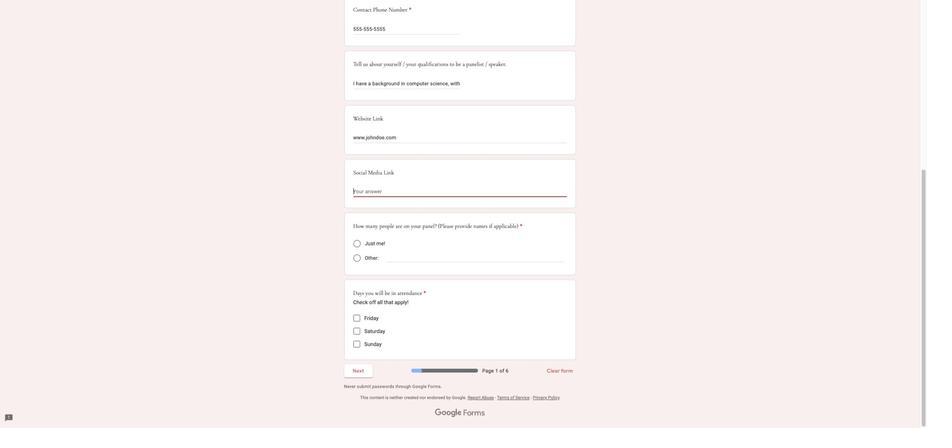 Task type: vqa. For each thing, say whether or not it's contained in the screenshot.
3rd heading from the bottom
yes



Task type: describe. For each thing, give the bounding box(es) containing it.
3 heading from the top
[[353, 289, 426, 298]]

Friday checkbox
[[353, 315, 360, 322]]

sunday image
[[354, 342, 360, 348]]

Saturday checkbox
[[353, 328, 360, 335]]

just me! image
[[353, 240, 361, 248]]



Task type: locate. For each thing, give the bounding box(es) containing it.
2 vertical spatial required question element
[[422, 289, 426, 298]]

2 horizontal spatial required question element
[[519, 222, 523, 231]]

1 horizontal spatial required question element
[[422, 289, 426, 298]]

report a problem to google image
[[4, 414, 13, 423]]

required question element for second heading
[[519, 222, 523, 231]]

saturday image
[[354, 329, 360, 335]]

Other response text field
[[386, 254, 564, 262]]

1 vertical spatial required question element
[[519, 222, 523, 231]]

0 horizontal spatial required question element
[[408, 5, 412, 14]]

1 vertical spatial heading
[[353, 222, 523, 231]]

list
[[344, 0, 576, 361], [353, 312, 567, 351]]

Just me! radio
[[353, 240, 361, 248]]

1 heading from the top
[[353, 5, 412, 14]]

Sunday checkbox
[[353, 342, 360, 348]]

None text field
[[353, 25, 460, 34], [353, 134, 567, 143], [353, 25, 460, 34], [353, 134, 567, 143]]

None radio
[[353, 255, 361, 262]]

google image
[[435, 410, 462, 418]]

2 vertical spatial heading
[[353, 289, 426, 298]]

required question element for 1st heading from the bottom
[[422, 289, 426, 298]]

heading
[[353, 5, 412, 14], [353, 222, 523, 231], [353, 289, 426, 298]]

None text field
[[353, 80, 460, 88], [353, 188, 567, 197], [353, 80, 460, 88], [353, 188, 567, 197]]

2 heading from the top
[[353, 222, 523, 231]]

friday image
[[354, 316, 360, 322]]

required question element for 1st heading from the top
[[408, 5, 412, 14]]

0 vertical spatial heading
[[353, 5, 412, 14]]

0 vertical spatial required question element
[[408, 5, 412, 14]]

required question element
[[408, 5, 412, 14], [519, 222, 523, 231], [422, 289, 426, 298]]

progress bar
[[411, 370, 478, 373]]



